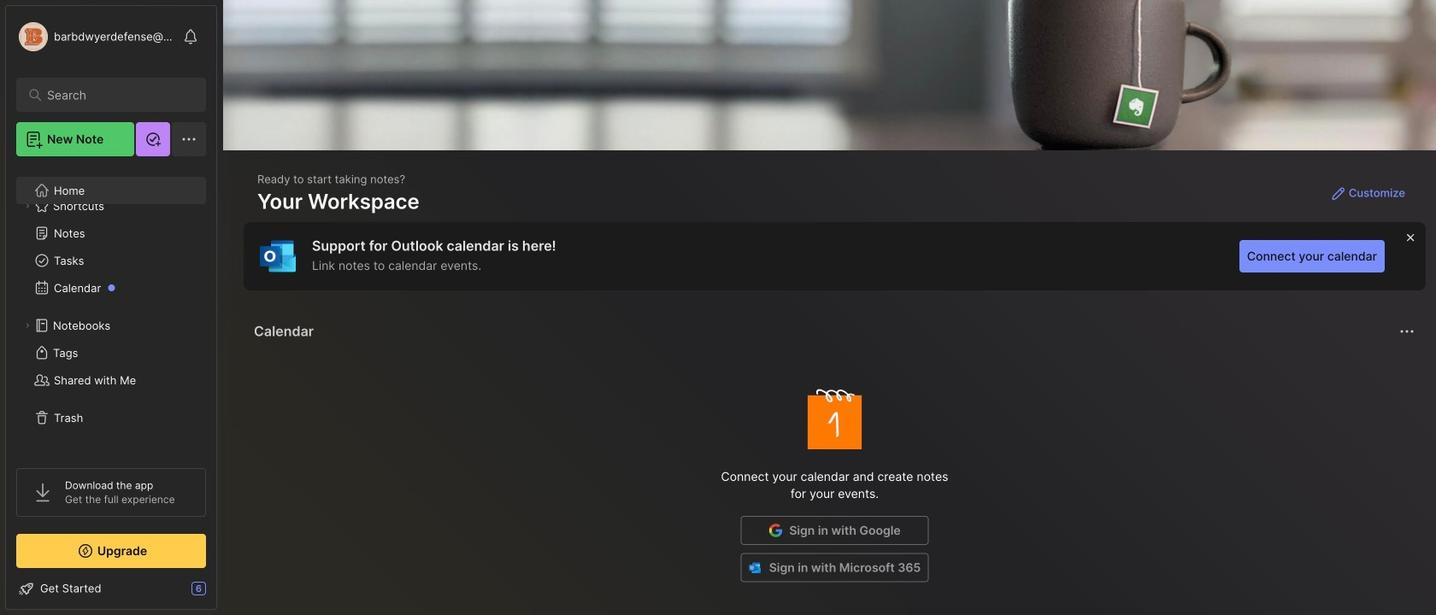 Task type: describe. For each thing, give the bounding box(es) containing it.
click to collapse image
[[216, 584, 229, 605]]

none search field inside main element
[[47, 85, 183, 105]]

more actions image
[[1397, 321, 1418, 342]]



Task type: vqa. For each thing, say whether or not it's contained in the screenshot.
Tree
yes



Task type: locate. For each thing, give the bounding box(es) containing it.
Help and Learning task checklist field
[[6, 575, 216, 603]]

None search field
[[47, 85, 183, 105]]

Account field
[[16, 20, 174, 54]]

tree inside main element
[[6, 167, 216, 453]]

Search text field
[[47, 87, 183, 103]]

expand notebooks image
[[22, 321, 32, 331]]

tree
[[6, 167, 216, 453]]

main element
[[0, 0, 222, 616]]

More actions field
[[1395, 320, 1419, 344]]



